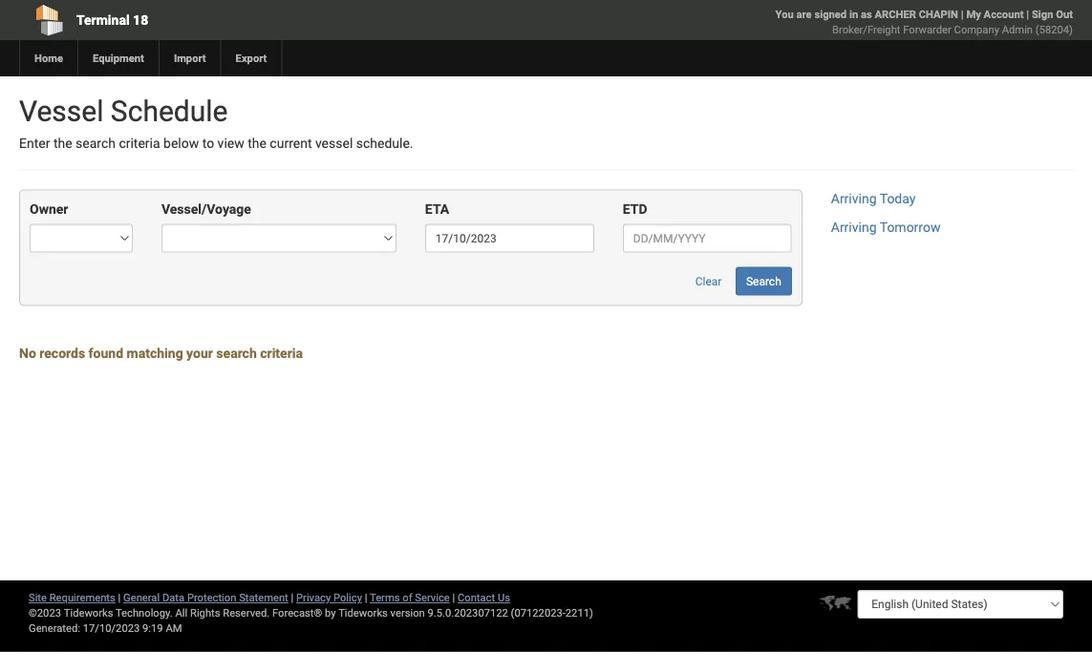 Task type: vqa. For each thing, say whether or not it's contained in the screenshot.
'version' on the bottom left
yes



Task type: locate. For each thing, give the bounding box(es) containing it.
1 vertical spatial search
[[216, 346, 257, 362]]

current
[[270, 136, 312, 152]]

0 vertical spatial arriving
[[832, 191, 877, 207]]

below
[[164, 136, 199, 152]]

ETD text field
[[623, 224, 792, 253]]

search
[[76, 136, 116, 152], [216, 346, 257, 362]]

arriving down "arriving today" link
[[832, 220, 877, 236]]

general
[[123, 592, 160, 605]]

export
[[236, 52, 267, 65]]

the right view
[[248, 136, 267, 152]]

0 vertical spatial criteria
[[119, 136, 160, 152]]

(07122023-
[[511, 608, 566, 620]]

arriving for arriving today
[[832, 191, 877, 207]]

policy
[[334, 592, 362, 605]]

all
[[175, 608, 188, 620]]

vessel/voyage
[[162, 202, 251, 217]]

1 horizontal spatial the
[[248, 136, 267, 152]]

the
[[53, 136, 72, 152], [248, 136, 267, 152]]

criteria right your
[[260, 346, 303, 362]]

sign
[[1032, 8, 1054, 21]]

0 vertical spatial search
[[76, 136, 116, 152]]

schedule.
[[356, 136, 414, 152]]

am
[[166, 623, 182, 635]]

technology.
[[116, 608, 173, 620]]

criteria inside 'vessel schedule enter the search criteria below to view the current vessel schedule.'
[[119, 136, 160, 152]]

company
[[955, 23, 1000, 36]]

arriving
[[832, 191, 877, 207], [832, 220, 877, 236]]

in
[[850, 8, 859, 21]]

equipment link
[[77, 40, 159, 76]]

vessel
[[19, 94, 104, 128]]

arriving today link
[[832, 191, 916, 207]]

terminal 18
[[76, 12, 148, 28]]

service
[[415, 592, 450, 605]]

vessel
[[315, 136, 353, 152]]

(58204)
[[1036, 23, 1074, 36]]

reserved.
[[223, 608, 270, 620]]

terms
[[370, 592, 400, 605]]

|
[[962, 8, 964, 21], [1027, 8, 1030, 21], [118, 592, 121, 605], [291, 592, 294, 605], [365, 592, 368, 605], [453, 592, 455, 605]]

0 horizontal spatial the
[[53, 136, 72, 152]]

search
[[747, 275, 782, 288]]

terminal
[[76, 12, 130, 28]]

no
[[19, 346, 36, 362]]

generated:
[[29, 623, 80, 635]]

2 arriving from the top
[[832, 220, 877, 236]]

your
[[187, 346, 213, 362]]

criteria left below
[[119, 136, 160, 152]]

import link
[[159, 40, 220, 76]]

search down vessel
[[76, 136, 116, 152]]

1 horizontal spatial criteria
[[260, 346, 303, 362]]

contact us link
[[458, 592, 510, 605]]

search right your
[[216, 346, 257, 362]]

1 arriving from the top
[[832, 191, 877, 207]]

arriving up the arriving tomorrow link
[[832, 191, 877, 207]]

arriving for arriving tomorrow
[[832, 220, 877, 236]]

chapin
[[919, 8, 959, 21]]

you are signed in as archer chapin | my account | sign out broker/freight forwarder company admin (58204)
[[776, 8, 1074, 36]]

forecast®
[[272, 608, 322, 620]]

are
[[797, 8, 812, 21]]

arriving tomorrow link
[[832, 220, 941, 236]]

to
[[202, 136, 214, 152]]

site requirements | general data protection statement | privacy policy | terms of service | contact us ©2023 tideworks technology. all rights reserved. forecast® by tideworks version 9.5.0.202307122 (07122023-2211) generated: 17/10/2023 9:19 am
[[29, 592, 594, 635]]

1 vertical spatial arriving
[[832, 220, 877, 236]]

0 horizontal spatial search
[[76, 136, 116, 152]]

criteria
[[119, 136, 160, 152], [260, 346, 303, 362]]

0 horizontal spatial criteria
[[119, 136, 160, 152]]

requirements
[[49, 592, 115, 605]]

arriving tomorrow
[[832, 220, 941, 236]]

the right enter
[[53, 136, 72, 152]]

my account link
[[967, 8, 1024, 21]]

privacy
[[296, 592, 331, 605]]

enter
[[19, 136, 50, 152]]

records
[[39, 346, 85, 362]]

owner
[[30, 202, 68, 217]]



Task type: describe. For each thing, give the bounding box(es) containing it.
protection
[[187, 592, 237, 605]]

clear button
[[685, 267, 733, 296]]

| left my
[[962, 8, 964, 21]]

terms of service link
[[370, 592, 450, 605]]

by
[[325, 608, 336, 620]]

terminal 18 link
[[19, 0, 442, 40]]

| up 9.5.0.202307122
[[453, 592, 455, 605]]

admin
[[1003, 23, 1034, 36]]

forwarder
[[904, 23, 952, 36]]

view
[[218, 136, 244, 152]]

eta
[[425, 202, 449, 217]]

| left sign
[[1027, 8, 1030, 21]]

my
[[967, 8, 982, 21]]

search inside 'vessel schedule enter the search criteria below to view the current vessel schedule.'
[[76, 136, 116, 152]]

signed
[[815, 8, 847, 21]]

contact
[[458, 592, 495, 605]]

home link
[[19, 40, 77, 76]]

tideworks
[[339, 608, 388, 620]]

arriving today
[[832, 191, 916, 207]]

etd
[[623, 202, 648, 217]]

9.5.0.202307122
[[428, 608, 508, 620]]

archer
[[875, 8, 917, 21]]

site requirements link
[[29, 592, 115, 605]]

schedule
[[111, 94, 228, 128]]

17/10/2023
[[83, 623, 140, 635]]

ETA text field
[[425, 224, 594, 253]]

tomorrow
[[880, 220, 941, 236]]

us
[[498, 592, 510, 605]]

2 the from the left
[[248, 136, 267, 152]]

vessel schedule enter the search criteria below to view the current vessel schedule.
[[19, 94, 414, 152]]

privacy policy link
[[296, 592, 362, 605]]

2211)
[[566, 608, 594, 620]]

account
[[984, 8, 1024, 21]]

equipment
[[93, 52, 144, 65]]

| left general
[[118, 592, 121, 605]]

broker/freight
[[833, 23, 901, 36]]

clear
[[696, 275, 722, 288]]

search button
[[736, 267, 792, 296]]

today
[[880, 191, 916, 207]]

version
[[391, 608, 425, 620]]

general data protection statement link
[[123, 592, 288, 605]]

9:19
[[142, 623, 163, 635]]

statement
[[239, 592, 288, 605]]

| up forecast®
[[291, 592, 294, 605]]

no records found matching your search criteria
[[19, 346, 303, 362]]

home
[[34, 52, 63, 65]]

matching
[[127, 346, 183, 362]]

rights
[[190, 608, 220, 620]]

site
[[29, 592, 47, 605]]

export link
[[220, 40, 281, 76]]

©2023 tideworks
[[29, 608, 113, 620]]

sign out link
[[1032, 8, 1074, 21]]

1 vertical spatial criteria
[[260, 346, 303, 362]]

import
[[174, 52, 206, 65]]

| up tideworks at the left bottom of the page
[[365, 592, 368, 605]]

as
[[861, 8, 873, 21]]

data
[[162, 592, 185, 605]]

1 the from the left
[[53, 136, 72, 152]]

18
[[133, 12, 148, 28]]

1 horizontal spatial search
[[216, 346, 257, 362]]

out
[[1057, 8, 1074, 21]]

of
[[403, 592, 413, 605]]

found
[[89, 346, 123, 362]]

you
[[776, 8, 794, 21]]



